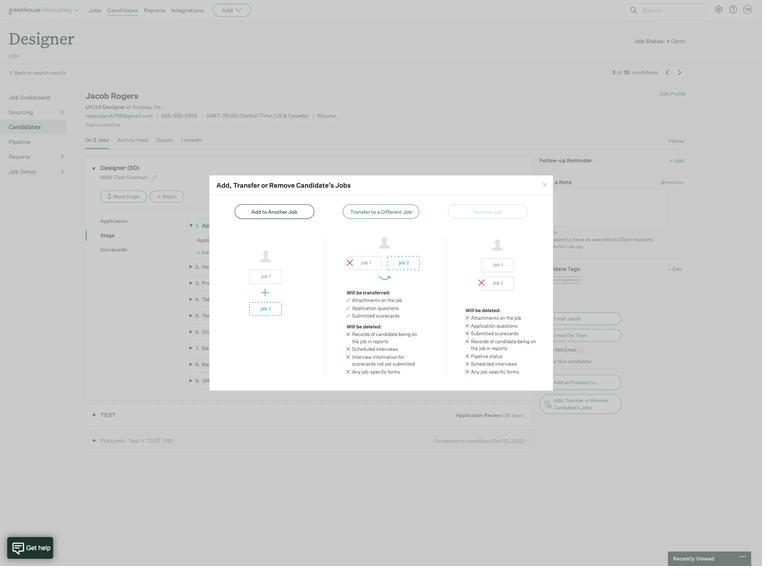 Task type: locate. For each thing, give the bounding box(es) containing it.
a inside button
[[377, 209, 380, 215]]

0 vertical spatial in
[[368, 338, 372, 344]]

None text field
[[540, 189, 666, 226]]

rogers
[[111, 91, 138, 101]]

remove down ...
[[590, 397, 608, 403]]

add, transfer or remove candidate's jobs inside button
[[554, 397, 608, 410]]

0 horizontal spatial questions
[[378, 305, 399, 311]]

9. offer
[[195, 378, 214, 384]]

555-555-5555
[[161, 113, 197, 119]]

interviews down status
[[495, 361, 517, 367]]

any job-specific forms down 'not'
[[352, 369, 400, 375]]

1
[[566, 244, 568, 249]]

reject
[[163, 194, 177, 199]]

a left note
[[555, 179, 558, 185]]

questions for transferred:
[[378, 305, 399, 311]]

test right prospect:
[[128, 437, 140, 444]]

candidates link up pipeline link at the left
[[9, 123, 64, 131]]

reports up job setup at top left
[[9, 153, 30, 160]]

offer
[[202, 378, 214, 384]]

or inside button
[[585, 397, 589, 403]]

x image
[[347, 332, 350, 336], [466, 340, 469, 343], [347, 347, 350, 351], [466, 354, 469, 358], [347, 355, 350, 359]]

add inside add to another job button
[[251, 209, 261, 215]]

back to search results
[[14, 69, 66, 76]]

0 horizontal spatial transfer
[[233, 181, 260, 189]]

2. holding tank
[[195, 264, 235, 270]]

0 horizontal spatial application questions
[[352, 305, 399, 311]]

submitted up pipeline status
[[471, 331, 494, 336]]

submitted scorecards for transferred:
[[352, 313, 400, 319]]

in
[[368, 338, 372, 344], [487, 346, 491, 351]]

test inside last note: they seem to have an aversion to dijon mustard. test dumtwo               1 day               ago
[[540, 244, 548, 249]]

transfer inside transfer to a different job button
[[350, 209, 370, 215]]

1 vertical spatial will be deleted:
[[347, 324, 382, 329]]

2 vertical spatial interview
[[352, 354, 372, 360]]

1 horizontal spatial candidates
[[107, 7, 138, 14]]

records of candidate being on the job in reports up status
[[471, 338, 536, 351]]

edit
[[660, 90, 669, 97], [673, 266, 682, 272]]

1 vertical spatial submitted
[[471, 331, 494, 336]]

questions for deleted:
[[497, 323, 518, 329]]

1 vertical spatial in
[[487, 346, 491, 351]]

candidate's
[[296, 181, 334, 189], [554, 405, 580, 410]]

1 horizontal spatial (50)
[[127, 164, 140, 171]]

jacob up the ux/ui
[[86, 91, 109, 101]]

scorecards link
[[100, 246, 186, 253]]

2 right on
[[93, 137, 96, 143]]

1 vertical spatial test
[[231, 296, 241, 302]]

days)
[[512, 412, 525, 418]]

job for job status:
[[634, 37, 644, 44]]

application questions
[[352, 305, 399, 311], [471, 323, 518, 329]]

1 horizontal spatial test
[[231, 296, 241, 302]]

being
[[399, 331, 411, 337], [517, 338, 530, 344]]

td button
[[743, 5, 752, 14]]

ago
[[576, 244, 583, 249]]

email the team
[[554, 332, 588, 338]]

add, transfer or remove candidate's jobs up another
[[216, 181, 351, 189]]

23, right oct
[[330, 222, 337, 229]]

in up pipeline status
[[487, 346, 491, 351]]

linkedin link
[[181, 137, 202, 147]]

+ for + add
[[670, 157, 673, 163]]

2 555- from the left
[[173, 113, 185, 119]]

test down "they"
[[540, 244, 548, 249]]

test left (19)
[[146, 437, 161, 444]]

1 vertical spatial reports
[[492, 346, 507, 351]]

2 any from the left
[[471, 369, 479, 375]]

job up the sourcing
[[9, 94, 19, 101]]

+ for + edit
[[668, 266, 671, 272]]

0 vertical spatial designer
[[9, 27, 75, 49]]

1 horizontal spatial job-
[[480, 369, 489, 375]]

0 horizontal spatial interviews
[[376, 346, 398, 352]]

submitted down will be transferred:
[[352, 313, 375, 319]]

dumtwo
[[549, 244, 565, 249]]

(50) up back
[[9, 53, 19, 59]]

1 vertical spatial reports link
[[9, 152, 64, 161]]

0 vertical spatial scorecards
[[376, 313, 400, 319]]

of up information
[[371, 331, 375, 337]]

job- down interview information for scorecards not yet submitted
[[362, 369, 370, 375]]

designer down greenhouse recruiting image
[[9, 27, 75, 49]]

scheduled up interview information for scorecards not yet submitted
[[352, 346, 375, 352]]

1 vertical spatial a
[[555, 179, 558, 185]]

of
[[617, 69, 622, 75], [371, 331, 375, 337], [490, 338, 494, 344]]

0 horizontal spatial job-
[[362, 369, 370, 375]]

records up pipeline status
[[471, 338, 489, 344]]

a left headline
[[96, 121, 99, 128]]

email for email jacob
[[554, 316, 566, 321]]

holding
[[202, 264, 221, 270]]

records of candidate being on the job in reports
[[352, 331, 417, 344], [471, 338, 536, 351]]

designer up (test
[[100, 164, 126, 171]]

add, transfer or remove candidate's jobs down 'add as prospect to ...' button
[[554, 397, 608, 410]]

add, transfer or remove candidate's jobs
[[216, 181, 351, 189], [554, 397, 608, 410]]

1 horizontal spatial specific
[[489, 369, 506, 375]]

m&a (test dummy)
[[100, 174, 148, 180]]

pipeline link
[[9, 138, 64, 146]]

any down pipeline status
[[471, 369, 479, 375]]

candidates link right jobs link
[[107, 7, 138, 14]]

1 vertical spatial interview
[[227, 312, 250, 319]]

1 vertical spatial email
[[554, 332, 566, 338]]

tags
[[568, 266, 580, 272]]

2 vertical spatial review
[[484, 412, 501, 418]]

job setup
[[9, 168, 36, 175]]

records of candidate being on the job in reports up information
[[352, 331, 417, 344]]

3.
[[195, 280, 200, 286]]

attachments on the job for will be deleted:
[[471, 315, 521, 321]]

1 vertical spatial add, transfer or remove candidate's jobs
[[554, 397, 608, 410]]

candidate right this
[[568, 358, 591, 364]]

0 vertical spatial test
[[540, 244, 548, 249]]

0 vertical spatial reports link
[[144, 7, 165, 14]]

1 any from the left
[[352, 369, 361, 375]]

1 horizontal spatial 23,
[[502, 438, 510, 444]]

1 vertical spatial questions
[[497, 323, 518, 329]]

submitted scorecards up status
[[471, 331, 519, 336]]

questions up status
[[497, 323, 518, 329]]

0 horizontal spatial in
[[368, 338, 372, 344]]

0 vertical spatial candidate's
[[296, 181, 334, 189]]

remove up another
[[269, 181, 295, 189]]

1 vertical spatial 2
[[544, 277, 546, 283]]

2 horizontal spatial test
[[540, 244, 548, 249]]

+ add interview link
[[197, 249, 234, 255]]

a
[[96, 121, 99, 128], [555, 179, 558, 185], [377, 209, 380, 215]]

0 vertical spatial attachments on the job
[[352, 297, 402, 303]]

review left (current
[[231, 222, 249, 229]]

review left (36
[[484, 412, 501, 418]]

questions down transferred:
[[378, 305, 399, 311]]

&
[[283, 113, 287, 119]]

results
[[50, 69, 66, 76]]

1 horizontal spatial stage
[[126, 194, 139, 199]]

stage right 'move' on the left top of the page
[[126, 194, 139, 199]]

1 horizontal spatial candidate's
[[554, 405, 580, 410]]

jacob inside button
[[567, 316, 581, 321]]

job- down pipeline status
[[480, 369, 489, 375]]

designer up rogersjacob798@gmail.com
[[102, 104, 125, 110]]

pipeline for pipeline status
[[471, 353, 488, 359]]

reports up information
[[373, 338, 388, 344]]

2 vertical spatial a
[[377, 209, 380, 215]]

not
[[555, 347, 563, 352]]

check
[[228, 361, 243, 367]]

1 specific from the left
[[370, 369, 387, 375]]

0 horizontal spatial attachments
[[352, 297, 380, 303]]

0 horizontal spatial pipeline
[[9, 138, 30, 145]]

or down 'add as prospect to ...' button
[[585, 397, 589, 403]]

pipeline inside add, transfer or remove candidate's jobs dialog
[[471, 353, 488, 359]]

specific down status
[[489, 369, 506, 375]]

0 horizontal spatial deleted:
[[363, 324, 382, 329]]

a left the different
[[377, 209, 380, 215]]

job setup link
[[9, 167, 64, 176]]

reports link left integrations link
[[144, 7, 165, 14]]

interview down application review
[[212, 249, 234, 255]]

jacob inside jacob rogers ux/ui designer at anyway, inc.
[[86, 91, 109, 101]]

0 horizontal spatial any
[[352, 369, 361, 375]]

pipeline for pipeline
[[9, 138, 30, 145]]

1 vertical spatial submitted scorecards
[[471, 331, 519, 336]]

1 vertical spatial add,
[[554, 397, 564, 403]]

0 horizontal spatial being
[[399, 331, 411, 337]]

search
[[33, 69, 49, 76]]

0 horizontal spatial attachments on the job
[[352, 297, 402, 303]]

add for add
[[222, 7, 233, 14]]

1 vertical spatial review
[[225, 237, 242, 243]]

1 horizontal spatial scheduled
[[471, 361, 494, 367]]

linkedin
[[181, 137, 202, 143]]

add inside 'add as prospect to ...' button
[[554, 379, 563, 385]]

scheduled interviews down status
[[471, 361, 517, 367]]

activity feed link
[[117, 137, 148, 147]]

application questions up status
[[471, 323, 518, 329]]

submitted
[[393, 361, 415, 367]]

0 vertical spatial will be deleted:
[[466, 307, 501, 313]]

add, inside dialog
[[216, 181, 232, 189]]

follow-
[[540, 157, 559, 163]]

1 horizontal spatial remove
[[590, 397, 608, 403]]

pipeline left status
[[471, 353, 488, 359]]

screen
[[232, 280, 249, 286]]

0 vertical spatial or
[[261, 181, 268, 189]]

1 horizontal spatial records
[[471, 338, 489, 344]]

0 vertical spatial attachments
[[352, 297, 380, 303]]

in up interview information for scorecards not yet submitted
[[368, 338, 372, 344]]

+ inside + add link
[[670, 157, 673, 163]]

0 vertical spatial application questions
[[352, 305, 399, 311]]

or up add to another job
[[261, 181, 268, 189]]

scheduled down pipeline status
[[471, 361, 494, 367]]

+ edit link
[[666, 264, 684, 274]]

details link
[[157, 137, 173, 147]]

1 horizontal spatial add,
[[554, 397, 564, 403]]

1 vertical spatial candidate's
[[554, 405, 580, 410]]

will
[[347, 290, 355, 295], [466, 307, 474, 313], [347, 324, 355, 329]]

test
[[100, 411, 116, 418], [146, 437, 161, 444]]

test up prospect:
[[100, 411, 116, 418]]

0 horizontal spatial stage
[[100, 232, 115, 238]]

1 horizontal spatial edit
[[673, 266, 682, 272]]

0 vertical spatial review
[[231, 222, 249, 229]]

add, transfer or remove candidate's jobs inside dialog
[[216, 181, 351, 189]]

0 vertical spatial add, transfer or remove candidate's jobs
[[216, 181, 351, 189]]

2 vertical spatial scorecards
[[352, 361, 376, 367]]

interviews
[[376, 346, 398, 352], [495, 361, 517, 367]]

0 vertical spatial pipeline
[[9, 138, 30, 145]]

back to search results link
[[14, 69, 66, 76]]

jacob up email the team at right bottom
[[567, 316, 581, 321]]

+ add interview
[[197, 249, 234, 255]]

23, right (oct
[[502, 438, 510, 444]]

1.
[[196, 222, 199, 229]]

555- down inc.
[[161, 113, 173, 119]]

interviews up information
[[376, 346, 398, 352]]

to
[[27, 69, 32, 76], [262, 209, 267, 215], [371, 209, 376, 215], [567, 236, 572, 242], [613, 236, 618, 242], [591, 379, 595, 385], [460, 438, 465, 444]]

1 horizontal spatial questions
[[497, 323, 518, 329]]

0 horizontal spatial add,
[[216, 181, 232, 189]]

email right not
[[564, 347, 577, 352]]

0 vertical spatial reports
[[144, 7, 165, 14]]

2 any job-specific forms from the left
[[471, 369, 519, 375]]

reports
[[373, 338, 388, 344], [492, 346, 507, 351]]

1 horizontal spatial will be deleted:
[[466, 307, 501, 313]]

scorecards down transferred:
[[376, 313, 400, 319]]

(50)
[[9, 53, 19, 59], [127, 164, 140, 171]]

any down interview information for scorecards not yet submitted
[[352, 369, 361, 375]]

of right the 3
[[617, 69, 622, 75]]

transfer to a different job
[[350, 209, 412, 215]]

candidates down the sourcing
[[9, 123, 41, 131]]

move
[[113, 194, 125, 199]]

integrations
[[171, 7, 204, 14]]

application down 'move' on the left top of the page
[[100, 218, 127, 224]]

or inside dialog
[[261, 181, 268, 189]]

note
[[559, 179, 572, 185]]

to left the different
[[371, 209, 376, 215]]

1 horizontal spatial reports link
[[144, 7, 165, 14]]

05:00)
[[222, 113, 239, 119]]

submitted
[[352, 313, 375, 319], [471, 331, 494, 336]]

1 vertical spatial records
[[471, 338, 489, 344]]

job left status:
[[634, 37, 644, 44]]

6.
[[195, 329, 200, 335]]

+ inside + edit 'link'
[[668, 266, 671, 272]]

candidates right jobs link
[[107, 7, 138, 14]]

1 any job-specific forms from the left
[[352, 369, 400, 375]]

dijon
[[619, 236, 632, 242]]

interview left information
[[352, 354, 372, 360]]

submitted scorecards for deleted:
[[471, 331, 519, 336]]

555- up linkedin
[[173, 113, 185, 119]]

+ add link
[[670, 157, 684, 164]]

test right home
[[231, 296, 241, 302]]

reports left integrations link
[[144, 7, 165, 14]]

rogersjacob798@gmail.com link
[[86, 113, 153, 119]]

the inside button
[[567, 332, 574, 338]]

attachments
[[352, 297, 380, 303], [471, 315, 499, 321]]

forms
[[388, 369, 400, 375], [507, 369, 519, 375]]

add as prospect to ... button
[[540, 375, 622, 390]]

0 vertical spatial email
[[554, 316, 566, 321]]

anyway,
[[132, 104, 153, 110]]

0 horizontal spatial scheduled interviews
[[352, 346, 398, 352]]

2 vertical spatial of
[[490, 338, 494, 344]]

prospect: test + test (19)
[[100, 437, 173, 444]]

test
[[540, 244, 548, 249], [231, 296, 241, 302], [128, 437, 140, 444]]

add inside add "popup button"
[[222, 7, 233, 14]]

0 vertical spatial test
[[100, 411, 116, 418]]

email up not
[[554, 332, 566, 338]]

review for application review (36 days)
[[484, 412, 501, 418]]

(50) up dummy)
[[127, 164, 140, 171]]

to left dijon
[[613, 236, 618, 242]]

1 vertical spatial of
[[371, 331, 375, 337]]

scorecards inside interview information for scorecards not yet submitted
[[352, 361, 376, 367]]

submitted for deleted:
[[471, 331, 494, 336]]

1 horizontal spatial submitted
[[471, 331, 494, 336]]

interview down home
[[227, 312, 250, 319]]

of up status
[[490, 338, 494, 344]]

2 left the years
[[544, 277, 546, 283]]

close image
[[542, 182, 547, 187]]

x image
[[466, 316, 469, 320], [466, 324, 469, 328], [466, 332, 469, 335], [466, 362, 469, 366], [347, 370, 350, 374], [466, 370, 469, 374]]

scorecards for will be deleted:
[[495, 331, 519, 336]]

details
[[157, 137, 173, 143]]

1 horizontal spatial application questions
[[471, 323, 518, 329]]

records up interview information for scorecards not yet submitted
[[352, 331, 370, 337]]

0 horizontal spatial reports
[[373, 338, 388, 344]]

designer
[[9, 27, 75, 49], [102, 104, 125, 110], [100, 164, 126, 171]]

application up the converted to candidate (oct 23, 2023)
[[456, 412, 483, 418]]

0 vertical spatial questions
[[378, 305, 399, 311]]

jobs
[[88, 7, 101, 14], [97, 137, 109, 143], [335, 181, 351, 189], [581, 405, 592, 410]]

any job-specific forms down status
[[471, 369, 519, 375]]

candidate up status
[[495, 338, 516, 344]]

0 vertical spatial stage
[[126, 194, 139, 199]]

jacob
[[86, 91, 109, 101], [567, 316, 581, 321]]

1. application review (current stage)
[[196, 222, 289, 229]]

+
[[670, 157, 673, 163], [197, 249, 200, 255], [668, 266, 671, 272], [141, 437, 145, 444]]

specific down 'not'
[[370, 369, 387, 375]]

scorecards
[[376, 313, 400, 319], [495, 331, 519, 336], [352, 361, 376, 367]]

profile
[[671, 90, 686, 97]]

remove inside dialog
[[269, 181, 295, 189]]

any job-specific forms
[[352, 369, 400, 375], [471, 369, 519, 375]]

pipeline down the sourcing
[[9, 138, 30, 145]]

1 vertical spatial scorecards
[[495, 331, 519, 336]]

0 vertical spatial a
[[96, 121, 99, 128]]

transferred:
[[363, 290, 390, 295]]

application down will be transferred:
[[352, 305, 377, 311]]

candidate up information
[[376, 331, 397, 337]]

reports up status
[[492, 346, 507, 351]]

candidate's inside add, transfer or remove candidate's jobs
[[554, 405, 580, 410]]

scorecards up status
[[495, 331, 519, 336]]

2 horizontal spatial a
[[555, 179, 558, 185]]

application
[[100, 218, 127, 224], [202, 222, 230, 229], [197, 237, 224, 243], [352, 305, 377, 311], [471, 323, 496, 329], [456, 412, 483, 418]]

0 vertical spatial of
[[617, 69, 622, 75]]

1 vertical spatial edit
[[673, 266, 682, 272]]

review down 1. application review (current stage)
[[225, 237, 242, 243]]

1 vertical spatial designer
[[102, 104, 125, 110]]

application up + add interview
[[197, 237, 224, 243]]

email up email the team at right bottom
[[554, 316, 566, 321]]

0 horizontal spatial any job-specific forms
[[352, 369, 400, 375]]

jobs inside add, transfer or remove candidate's jobs
[[581, 405, 592, 410]]

application questions down transferred:
[[352, 305, 399, 311]]

1 horizontal spatial candidates link
[[107, 7, 138, 14]]

reports link up job setup link
[[9, 152, 64, 161]]

2 forms from the left
[[507, 369, 519, 375]]

0 vertical spatial scheduled
[[352, 346, 375, 352]]

7.
[[195, 345, 200, 351]]



Task type: describe. For each thing, give the bounding box(es) containing it.
...
[[596, 379, 601, 385]]

converted to candidate (oct 23, 2023)
[[434, 438, 525, 444]]

resume
[[317, 113, 337, 119]]

prospect:
[[100, 437, 127, 444]]

add for add a headline
[[86, 121, 95, 128]]

not
[[377, 361, 384, 367]]

applied
[[294, 222, 312, 229]]

on 2 jobs
[[86, 137, 109, 143]]

add to another job button
[[235, 204, 314, 219]]

1 horizontal spatial in
[[487, 346, 491, 351]]

designer link
[[9, 20, 75, 50]]

@mentions link
[[661, 179, 684, 186]]

for
[[399, 354, 404, 360]]

dashboard
[[20, 94, 50, 101]]

0 vertical spatial be
[[356, 290, 362, 295]]

1 horizontal spatial deleted:
[[482, 307, 501, 313]]

sourcing link
[[9, 108, 64, 117]]

oct
[[320, 222, 329, 229]]

add for add to another job
[[251, 209, 261, 215]]

1 vertical spatial 23,
[[502, 438, 510, 444]]

on
[[86, 137, 92, 143]]

4. take home test
[[195, 296, 241, 302]]

1 vertical spatial candidates
[[9, 123, 41, 131]]

add to another job
[[251, 209, 297, 215]]

status
[[489, 353, 503, 359]]

td
[[745, 7, 751, 12]]

2 specific from the left
[[489, 369, 506, 375]]

attachments for deleted:
[[471, 315, 499, 321]]

feedback
[[360, 237, 383, 243]]

recently
[[673, 556, 695, 562]]

add, transfer or remove candidate's jobs dialog
[[209, 175, 553, 391]]

2 vertical spatial email
[[564, 347, 577, 352]]

have
[[573, 236, 584, 242]]

review for application review
[[225, 237, 242, 243]]

1 vertical spatial (50)
[[127, 164, 140, 171]]

designer inside jacob rogers ux/ui designer at anyway, inc.
[[102, 104, 125, 110]]

reject button
[[150, 191, 184, 203]]

job dashboard
[[9, 94, 50, 101]]

experience
[[558, 277, 579, 283]]

day
[[569, 244, 575, 249]]

0 horizontal spatial records of candidate being on the job in reports
[[352, 331, 417, 344]]

integrations link
[[171, 7, 204, 14]]

@mentions
[[661, 179, 684, 185]]

application up application review
[[202, 222, 230, 229]]

(current
[[250, 222, 271, 229]]

greenhouse recruiting image
[[9, 6, 74, 14]]

add inside + add link
[[674, 157, 684, 163]]

onsite
[[202, 329, 218, 335]]

configure image
[[714, 5, 723, 14]]

jobs link
[[88, 7, 101, 14]]

edit profile link
[[660, 90, 686, 97]]

m&a
[[100, 174, 112, 180]]

4.
[[195, 296, 200, 302]]

technical
[[202, 312, 226, 319]]

application questions for deleted:
[[471, 323, 518, 329]]

tank
[[222, 264, 235, 270]]

1 horizontal spatial test
[[146, 437, 161, 444]]

1 horizontal spatial of
[[490, 338, 494, 344]]

(36
[[502, 412, 511, 418]]

0 horizontal spatial test
[[100, 411, 116, 418]]

this
[[558, 358, 567, 364]]

edit inside 'link'
[[673, 266, 682, 272]]

0 vertical spatial edit
[[660, 90, 669, 97]]

0 vertical spatial 23,
[[330, 222, 337, 229]]

to right converted
[[460, 438, 465, 444]]

follow link
[[669, 137, 684, 145]]

scorecards
[[100, 246, 127, 252]]

to right back
[[27, 69, 32, 76]]

interview for 5. technical interview
[[227, 312, 250, 319]]

add for add as prospect to ...
[[554, 379, 563, 385]]

1 horizontal spatial records of candidate being on the job in reports
[[471, 338, 536, 351]]

do
[[548, 347, 554, 352]]

2 vertical spatial will
[[347, 324, 355, 329]]

jobs inside dialog
[[335, 181, 351, 189]]

mustard.
[[633, 236, 654, 242]]

status:
[[646, 37, 665, 44]]

0 vertical spatial records
[[352, 331, 370, 337]]

designer (50)
[[100, 164, 140, 171]]

remove inside add, transfer or remove candidate's jobs
[[590, 397, 608, 403]]

1 vertical spatial interviews
[[495, 361, 517, 367]]

team
[[575, 332, 588, 338]]

to left another
[[262, 209, 267, 215]]

1 horizontal spatial reports
[[144, 7, 165, 14]]

30
[[624, 69, 630, 75]]

5. technical interview
[[195, 312, 250, 319]]

years
[[547, 277, 558, 283]]

1 555- from the left
[[161, 113, 173, 119]]

make
[[540, 179, 554, 185]]

job right another
[[288, 209, 297, 215]]

2 vertical spatial test
[[128, 437, 140, 444]]

0 horizontal spatial of
[[371, 331, 375, 337]]

email for email the team
[[554, 332, 566, 338]]

at
[[126, 104, 131, 110]]

0 vertical spatial 2
[[93, 137, 96, 143]]

candidate's inside dialog
[[296, 181, 334, 189]]

0 horizontal spatial reports link
[[9, 152, 64, 161]]

candidate tags
[[540, 266, 580, 272]]

0 vertical spatial scheduled interviews
[[352, 346, 398, 352]]

1 job- from the left
[[362, 369, 370, 375]]

stage inside button
[[126, 194, 139, 199]]

1 vertical spatial stage
[[100, 232, 115, 238]]

application review (36 days)
[[456, 412, 525, 418]]

jacob rogers ux/ui designer at anyway, inc.
[[86, 91, 163, 110]]

1 horizontal spatial reports
[[492, 346, 507, 351]]

seem
[[553, 236, 566, 242]]

add, inside button
[[554, 397, 564, 403]]

+ for + add interview
[[197, 249, 200, 255]]

5.
[[195, 312, 200, 319]]

1 vertical spatial be
[[475, 307, 481, 313]]

collect feedback
[[343, 237, 383, 243]]

attachments on the job for will be transferred:
[[352, 297, 402, 303]]

another
[[268, 209, 287, 215]]

to left ...
[[591, 379, 595, 385]]

tools
[[540, 301, 554, 307]]

(test
[[113, 174, 126, 180]]

2.
[[195, 264, 200, 270]]

2023
[[338, 222, 350, 229]]

0 vertical spatial reports
[[373, 338, 388, 344]]

0 vertical spatial transfer
[[233, 181, 260, 189]]

email the team button
[[540, 329, 622, 341]]

yet
[[385, 361, 392, 367]]

merge
[[542, 358, 557, 364]]

job for job dashboard
[[9, 94, 19, 101]]

7. debrief
[[195, 345, 220, 351]]

stage)
[[272, 222, 289, 229]]

move stage
[[113, 194, 139, 199]]

0 horizontal spatial scheduled
[[352, 346, 375, 352]]

applied on  oct 23, 2023
[[294, 222, 352, 229]]

2 job- from the left
[[480, 369, 489, 375]]

interview for + add interview
[[212, 249, 234, 255]]

0 vertical spatial will
[[347, 290, 355, 295]]

preliminary
[[202, 280, 231, 286]]

add button
[[213, 4, 251, 17]]

follow-up reminder
[[540, 157, 592, 163]]

job for job setup
[[9, 168, 19, 175]]

3
[[612, 69, 615, 75]]

move stage button
[[100, 191, 147, 203]]

application questions for transferred:
[[352, 305, 399, 311]]

1 vertical spatial reports
[[9, 153, 30, 160]]

submitted for transferred:
[[352, 313, 375, 319]]

1 forms from the left
[[388, 369, 400, 375]]

back
[[14, 69, 26, 76]]

candidate left (oct
[[466, 438, 490, 444]]

scorecards for will be transferred:
[[376, 313, 400, 319]]

designer for designer
[[9, 27, 75, 49]]

headline
[[100, 121, 121, 128]]

1 vertical spatial scheduled
[[471, 361, 494, 367]]

1 vertical spatial scheduled interviews
[[471, 361, 517, 367]]

1 vertical spatial being
[[517, 338, 530, 344]]

designer for designer (50)
[[100, 164, 126, 171]]

interview inside interview information for scorecards not yet submitted
[[352, 354, 372, 360]]

different
[[381, 209, 402, 215]]

2 years experience link
[[542, 277, 582, 284]]

1 vertical spatial candidates link
[[9, 123, 64, 131]]

job right the different
[[403, 209, 412, 215]]

Search text field
[[641, 5, 699, 15]]

transfer inside add, transfer or remove candidate's jobs button
[[565, 397, 584, 403]]

follow
[[669, 138, 684, 144]]

a for make
[[555, 179, 558, 185]]

to up 1
[[567, 236, 572, 242]]

0 vertical spatial (50)
[[9, 53, 19, 59]]

0 vertical spatial being
[[399, 331, 411, 337]]

viewed
[[696, 556, 714, 562]]

+ add
[[670, 157, 684, 163]]

collect
[[343, 237, 359, 243]]

merge this candidate link
[[542, 358, 591, 364]]

1 vertical spatial will
[[466, 307, 474, 313]]

they
[[540, 236, 552, 242]]

attachments for transferred:
[[352, 297, 380, 303]]

application up pipeline status
[[471, 323, 496, 329]]

2 vertical spatial be
[[356, 324, 362, 329]]

a for add
[[96, 121, 99, 128]]



Task type: vqa. For each thing, say whether or not it's contained in the screenshot.
2nd Tim from the bottom
no



